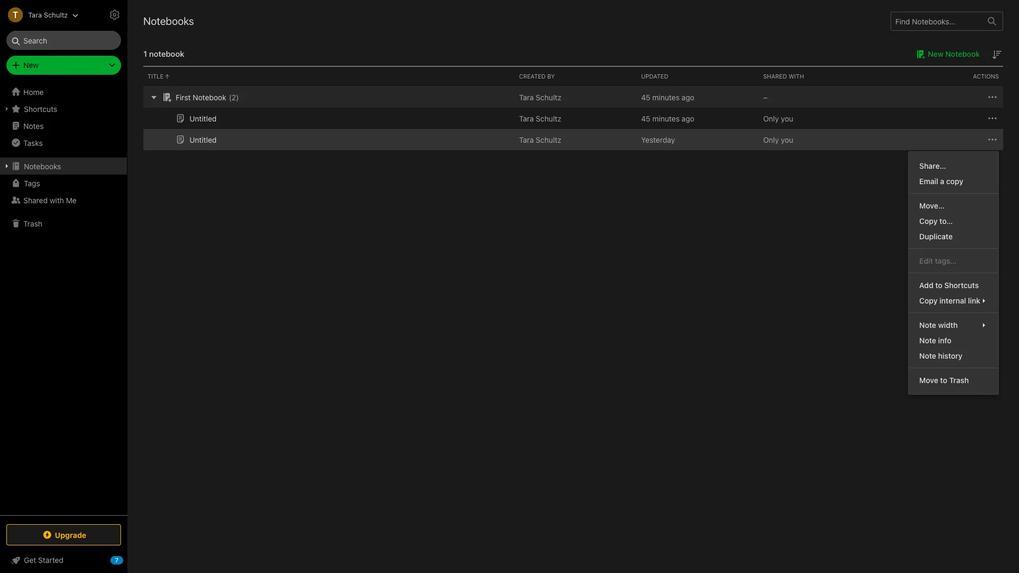 Task type: describe. For each thing, give the bounding box(es) containing it.
minutes for –
[[653, 93, 680, 102]]

duplicate
[[920, 232, 953, 241]]

created by button
[[515, 67, 637, 86]]

–
[[763, 93, 768, 102]]

45 for only you
[[641, 114, 651, 123]]

me
[[66, 196, 77, 205]]

add to shortcuts link
[[909, 278, 999, 293]]

info
[[938, 336, 952, 345]]

a
[[940, 177, 945, 186]]

to…
[[940, 217, 953, 226]]

with
[[789, 73, 804, 80]]

expand notebooks image
[[3, 162, 11, 170]]

7
[[115, 557, 119, 564]]

untitled button for 45 minutes ago
[[174, 112, 217, 125]]

Account field
[[0, 4, 78, 25]]

email a copy
[[920, 177, 964, 186]]

tasks button
[[0, 134, 127, 151]]

created by
[[519, 73, 555, 80]]

tags…
[[935, 256, 957, 266]]

Find Notebooks… text field
[[891, 12, 982, 30]]

45 for –
[[641, 93, 651, 102]]

you for 45 minutes ago
[[781, 114, 793, 123]]

shared
[[23, 196, 48, 205]]

45 minutes ago for –
[[641, 93, 695, 102]]

get
[[24, 556, 36, 565]]

email a copy link
[[909, 174, 999, 189]]

note for note history
[[920, 352, 936, 361]]

dropdown list menu
[[909, 158, 999, 388]]

only you for 45 minutes ago
[[763, 114, 793, 123]]

copy for copy to…
[[920, 217, 938, 226]]

notes
[[23, 121, 44, 130]]

add
[[920, 281, 934, 290]]

ago for –
[[682, 93, 695, 102]]

first
[[176, 93, 191, 102]]

new notebook button
[[913, 48, 980, 61]]

shortcuts inside add to shortcuts link
[[945, 281, 979, 290]]

share… link
[[909, 158, 999, 174]]

settings image
[[108, 8, 121, 21]]

untitled for yesterday
[[190, 135, 217, 144]]

Note width field
[[909, 318, 999, 333]]

get started
[[24, 556, 63, 565]]

first notebook ( 2 )
[[176, 93, 239, 102]]

move to trash link
[[909, 373, 999, 388]]

note for note width
[[920, 321, 936, 330]]

move… link
[[909, 198, 999, 213]]

more actions image
[[986, 91, 999, 104]]

width
[[938, 321, 958, 330]]

(
[[229, 93, 232, 102]]

schultz for first notebook row
[[536, 93, 561, 102]]

untitled button for yesterday
[[174, 133, 217, 146]]

edit tags… link
[[909, 253, 999, 269]]

arrow image
[[148, 91, 160, 104]]

with
[[50, 196, 64, 205]]

add to shortcuts
[[920, 281, 979, 290]]

untitled 1 element
[[190, 114, 217, 123]]

tara for first untitled row from the bottom
[[519, 135, 534, 144]]

notes link
[[0, 117, 127, 134]]

tasks
[[23, 138, 43, 147]]

notebook
[[149, 49, 184, 58]]

note info
[[920, 336, 952, 345]]

move to trash
[[920, 376, 969, 385]]

shortcuts inside button
[[24, 104, 57, 113]]

copy for copy internal link
[[920, 296, 938, 305]]

tree containing home
[[0, 83, 127, 515]]

actions
[[973, 73, 999, 80]]

1 untitled row from the top
[[143, 108, 1003, 129]]

trash link
[[0, 215, 127, 232]]

tara schultz inside account field
[[28, 10, 68, 19]]

internal
[[940, 296, 966, 305]]

schultz for first untitled row from the bottom
[[536, 135, 561, 144]]

ago for only you
[[682, 114, 695, 123]]

note width link
[[909, 318, 999, 333]]

tags
[[24, 179, 40, 188]]

created
[[519, 73, 546, 80]]

1 notebook
[[143, 49, 184, 58]]

edit tags…
[[920, 256, 957, 266]]

you for yesterday
[[781, 135, 793, 144]]

shortcuts button
[[0, 100, 127, 117]]

actions button
[[881, 67, 1003, 86]]

new for new notebook
[[928, 49, 944, 58]]

more actions image for yesterday
[[986, 133, 999, 146]]

Copy internal link field
[[909, 293, 999, 309]]

tara for 1st untitled row from the top
[[519, 114, 534, 123]]

first notebook row
[[143, 87, 1003, 108]]

new notebook
[[928, 49, 980, 58]]



Task type: locate. For each thing, give the bounding box(es) containing it.
1 horizontal spatial shortcuts
[[945, 281, 979, 290]]

started
[[38, 556, 63, 565]]

1 horizontal spatial trash
[[949, 376, 969, 385]]

to for add
[[936, 281, 943, 290]]

1 horizontal spatial notebooks
[[143, 15, 194, 27]]

sort options image
[[991, 48, 1003, 61]]

1 45 from the top
[[641, 93, 651, 102]]

more actions field inside first notebook row
[[986, 91, 999, 104]]

ago
[[682, 93, 695, 102], [682, 114, 695, 123]]

tara inside first notebook row
[[519, 93, 534, 102]]

0 horizontal spatial notebook
[[193, 93, 226, 102]]

1 vertical spatial more actions field
[[986, 112, 999, 125]]

note width
[[920, 321, 958, 330]]

copy internal link
[[920, 296, 981, 305]]

history
[[938, 352, 963, 361]]

copy to… link
[[909, 213, 999, 229]]

3 more actions field from the top
[[986, 133, 999, 146]]

tara schultz inside first notebook row
[[519, 93, 561, 102]]

0 vertical spatial 45 minutes ago
[[641, 93, 695, 102]]

more actions image for 45 minutes ago
[[986, 112, 999, 125]]

1 horizontal spatial new
[[928, 49, 944, 58]]

new up home
[[23, 61, 39, 70]]

minutes inside first notebook row
[[653, 93, 680, 102]]

by
[[547, 73, 555, 80]]

notebooks inside notebooks link
[[24, 162, 61, 171]]

trash down note history link
[[949, 376, 969, 385]]

to right add
[[936, 281, 943, 290]]

More actions field
[[986, 91, 999, 104], [986, 112, 999, 125], [986, 133, 999, 146]]

upgrade button
[[6, 524, 121, 546]]

trash
[[23, 219, 42, 228], [949, 376, 969, 385]]

note inside 'field'
[[920, 321, 936, 330]]

copy internal link link
[[909, 293, 999, 309]]

home link
[[0, 83, 127, 100]]

shortcuts up copy internal link link
[[945, 281, 979, 290]]

45 minutes ago inside untitled row
[[641, 114, 695, 123]]

1 vertical spatial only
[[763, 135, 779, 144]]

0 vertical spatial more actions image
[[986, 112, 999, 125]]

2 untitled from the top
[[190, 135, 217, 144]]

copy
[[946, 177, 964, 186]]

notebooks inside notebooks element
[[143, 15, 194, 27]]

note left info at the bottom right of page
[[920, 336, 936, 345]]

only for yesterday
[[763, 135, 779, 144]]

1 note from the top
[[920, 321, 936, 330]]

0 vertical spatial notebooks
[[143, 15, 194, 27]]

link
[[968, 296, 981, 305]]

notebook for new
[[946, 49, 980, 58]]

0 vertical spatial untitled
[[190, 114, 217, 123]]

1 only you from the top
[[763, 114, 793, 123]]

2 more actions image from the top
[[986, 133, 999, 146]]

new for new
[[23, 61, 39, 70]]

trash down "shared"
[[23, 219, 42, 228]]

only you for yesterday
[[763, 135, 793, 144]]

2 minutes from the top
[[653, 114, 680, 123]]

copy to…
[[920, 217, 953, 226]]

title button
[[143, 67, 515, 86]]

1 vertical spatial untitled
[[190, 135, 217, 144]]

shared with button
[[759, 67, 881, 86]]

1 vertical spatial only you
[[763, 135, 793, 144]]

schultz inside first notebook row
[[536, 93, 561, 102]]

2 only you from the top
[[763, 135, 793, 144]]

shortcuts
[[24, 104, 57, 113], [945, 281, 979, 290]]

duplicate link
[[909, 229, 999, 244]]

shared with me link
[[0, 192, 127, 209]]

45 minutes ago down updated
[[641, 93, 695, 102]]

0 vertical spatial only you
[[763, 114, 793, 123]]

tara schultz
[[28, 10, 68, 19], [519, 93, 561, 102], [519, 114, 561, 123], [519, 135, 561, 144]]

0 vertical spatial 45
[[641, 93, 651, 102]]

note for note info
[[920, 336, 936, 345]]

you
[[781, 114, 793, 123], [781, 135, 793, 144]]

untitled row down first notebook row
[[143, 129, 1003, 150]]

untitled button up untitled 2 element
[[174, 112, 217, 125]]

1 vertical spatial shortcuts
[[945, 281, 979, 290]]

only for 45 minutes ago
[[763, 114, 779, 123]]

email
[[920, 177, 938, 186]]

minutes inside untitled row
[[653, 114, 680, 123]]

note up note info
[[920, 321, 936, 330]]

0 vertical spatial only
[[763, 114, 779, 123]]

2 untitled row from the top
[[143, 129, 1003, 150]]

45 inside first notebook row
[[641, 93, 651, 102]]

untitled row down created by button
[[143, 108, 1003, 129]]

notebooks element
[[127, 0, 1019, 573]]

1 ago from the top
[[682, 93, 695, 102]]

tags button
[[0, 175, 127, 192]]

2 ago from the top
[[682, 114, 695, 123]]

1 untitled button from the top
[[174, 112, 217, 125]]

untitled for 45 minutes ago
[[190, 114, 217, 123]]

schultz for 1st untitled row from the top
[[536, 114, 561, 123]]

shared with me
[[23, 196, 77, 205]]

0 horizontal spatial shortcuts
[[24, 104, 57, 113]]

only you
[[763, 114, 793, 123], [763, 135, 793, 144]]

2 untitled button from the top
[[174, 133, 217, 146]]

shared with
[[763, 73, 804, 80]]

tara for first notebook row
[[519, 93, 534, 102]]

0 vertical spatial trash
[[23, 219, 42, 228]]

note info link
[[909, 333, 999, 348]]

new
[[928, 49, 944, 58], [23, 61, 39, 70]]

0 horizontal spatial trash
[[23, 219, 42, 228]]

more actions field for first untitled row from the bottom
[[986, 133, 999, 146]]

minutes for only you
[[653, 114, 680, 123]]

1 you from the top
[[781, 114, 793, 123]]

note down note info
[[920, 352, 936, 361]]

1 vertical spatial new
[[23, 61, 39, 70]]

)
[[236, 93, 239, 102]]

45 minutes ago up yesterday
[[641, 114, 695, 123]]

0 vertical spatial more actions field
[[986, 91, 999, 104]]

ago inside first notebook row
[[682, 93, 695, 102]]

1 vertical spatial notebooks
[[24, 162, 61, 171]]

notebook for first
[[193, 93, 226, 102]]

untitled button down "untitled 1" element
[[174, 133, 217, 146]]

notebooks up notebook
[[143, 15, 194, 27]]

copy down move…
[[920, 217, 938, 226]]

notebook inside button
[[946, 49, 980, 58]]

2 45 from the top
[[641, 114, 651, 123]]

1 horizontal spatial notebook
[[946, 49, 980, 58]]

0 vertical spatial minutes
[[653, 93, 680, 102]]

1 vertical spatial trash
[[949, 376, 969, 385]]

untitled 2 element
[[190, 135, 217, 144]]

more actions field for 1st untitled row from the top
[[986, 112, 999, 125]]

new inside new popup button
[[23, 61, 39, 70]]

home
[[23, 87, 44, 96]]

2 note from the top
[[920, 336, 936, 345]]

to for move
[[940, 376, 948, 385]]

row group inside notebooks element
[[143, 87, 1003, 150]]

1 vertical spatial untitled button
[[174, 133, 217, 146]]

new up the actions button
[[928, 49, 944, 58]]

0 vertical spatial you
[[781, 114, 793, 123]]

share…
[[920, 161, 946, 170]]

to
[[936, 281, 943, 290], [940, 376, 948, 385]]

1 minutes from the top
[[653, 93, 680, 102]]

0 horizontal spatial new
[[23, 61, 39, 70]]

1 more actions field from the top
[[986, 91, 999, 104]]

click to collapse image
[[123, 554, 131, 566]]

1 vertical spatial copy
[[920, 296, 938, 305]]

schultz
[[44, 10, 68, 19], [536, 93, 561, 102], [536, 114, 561, 123], [536, 135, 561, 144]]

untitled down "untitled 1" element
[[190, 135, 217, 144]]

shortcuts down home
[[24, 104, 57, 113]]

1 untitled from the top
[[190, 114, 217, 123]]

1 vertical spatial notebook
[[193, 93, 226, 102]]

1 vertical spatial ago
[[682, 114, 695, 123]]

1 vertical spatial you
[[781, 135, 793, 144]]

3 note from the top
[[920, 352, 936, 361]]

minutes down updated
[[653, 93, 680, 102]]

0 vertical spatial note
[[920, 321, 936, 330]]

Search text field
[[14, 31, 114, 50]]

1 vertical spatial more actions image
[[986, 133, 999, 146]]

0 vertical spatial untitled button
[[174, 112, 217, 125]]

2 you from the top
[[781, 135, 793, 144]]

0 vertical spatial new
[[928, 49, 944, 58]]

schultz inside account field
[[44, 10, 68, 19]]

1 vertical spatial to
[[940, 376, 948, 385]]

untitled row
[[143, 108, 1003, 129], [143, 129, 1003, 150]]

45 down updated
[[641, 93, 651, 102]]

0 vertical spatial notebook
[[946, 49, 980, 58]]

more actions image
[[986, 112, 999, 125], [986, 133, 999, 146]]

notebook inside row
[[193, 93, 226, 102]]

notebooks link
[[0, 158, 127, 175]]

untitled up untitled 2 element
[[190, 114, 217, 123]]

1 only from the top
[[763, 114, 779, 123]]

45 minutes ago
[[641, 93, 695, 102], [641, 114, 695, 123]]

1 vertical spatial 45 minutes ago
[[641, 114, 695, 123]]

2 copy from the top
[[920, 296, 938, 305]]

1 vertical spatial 45
[[641, 114, 651, 123]]

row group
[[143, 87, 1003, 150]]

to right move
[[940, 376, 948, 385]]

2 only from the top
[[763, 135, 779, 144]]

tara
[[28, 10, 42, 19], [519, 93, 534, 102], [519, 114, 534, 123], [519, 135, 534, 144]]

2 45 minutes ago from the top
[[641, 114, 695, 123]]

minutes up yesterday
[[653, 114, 680, 123]]

more actions field for first notebook row
[[986, 91, 999, 104]]

note
[[920, 321, 936, 330], [920, 336, 936, 345], [920, 352, 936, 361]]

tree
[[0, 83, 127, 515]]

only
[[763, 114, 779, 123], [763, 135, 779, 144]]

yesterday
[[641, 135, 675, 144]]

45 inside untitled row
[[641, 114, 651, 123]]

1 more actions image from the top
[[986, 112, 999, 125]]

shared
[[763, 73, 787, 80]]

45 minutes ago for only you
[[641, 114, 695, 123]]

tara inside account field
[[28, 10, 42, 19]]

copy
[[920, 217, 938, 226], [920, 296, 938, 305]]

copy inside field
[[920, 296, 938, 305]]

new inside new notebook button
[[928, 49, 944, 58]]

0 vertical spatial copy
[[920, 217, 938, 226]]

minutes
[[653, 93, 680, 102], [653, 114, 680, 123]]

copy down add
[[920, 296, 938, 305]]

edit
[[920, 256, 933, 266]]

None search field
[[14, 31, 114, 50]]

notebook up the actions button
[[946, 49, 980, 58]]

1 vertical spatial note
[[920, 336, 936, 345]]

new button
[[6, 56, 121, 75]]

1
[[143, 49, 147, 58]]

0 horizontal spatial notebooks
[[24, 162, 61, 171]]

move…
[[920, 201, 945, 210]]

notebook
[[946, 49, 980, 58], [193, 93, 226, 102]]

1 copy from the top
[[920, 217, 938, 226]]

2 more actions field from the top
[[986, 112, 999, 125]]

upgrade
[[55, 531, 86, 540]]

updated button
[[637, 67, 759, 86]]

0 vertical spatial shortcuts
[[24, 104, 57, 113]]

trash inside dropdown list menu
[[949, 376, 969, 385]]

note history link
[[909, 348, 999, 364]]

1 vertical spatial minutes
[[653, 114, 680, 123]]

move
[[920, 376, 938, 385]]

title
[[148, 73, 164, 80]]

note history
[[920, 352, 963, 361]]

0 vertical spatial to
[[936, 281, 943, 290]]

row group containing first notebook
[[143, 87, 1003, 150]]

updated
[[641, 73, 668, 80]]

45
[[641, 93, 651, 102], [641, 114, 651, 123]]

0 vertical spatial ago
[[682, 93, 695, 102]]

Help and Learning task checklist field
[[0, 552, 127, 569]]

notebooks up tags
[[24, 162, 61, 171]]

45 minutes ago inside first notebook row
[[641, 93, 695, 102]]

notebook left (
[[193, 93, 226, 102]]

45 up yesterday
[[641, 114, 651, 123]]

2 vertical spatial note
[[920, 352, 936, 361]]

Sort field
[[991, 48, 1003, 61]]

2 vertical spatial more actions field
[[986, 133, 999, 146]]

untitled button
[[174, 112, 217, 125], [174, 133, 217, 146]]

1 45 minutes ago from the top
[[641, 93, 695, 102]]

2
[[232, 93, 236, 102]]



Task type: vqa. For each thing, say whether or not it's contained in the screenshot.
Note width link
yes



